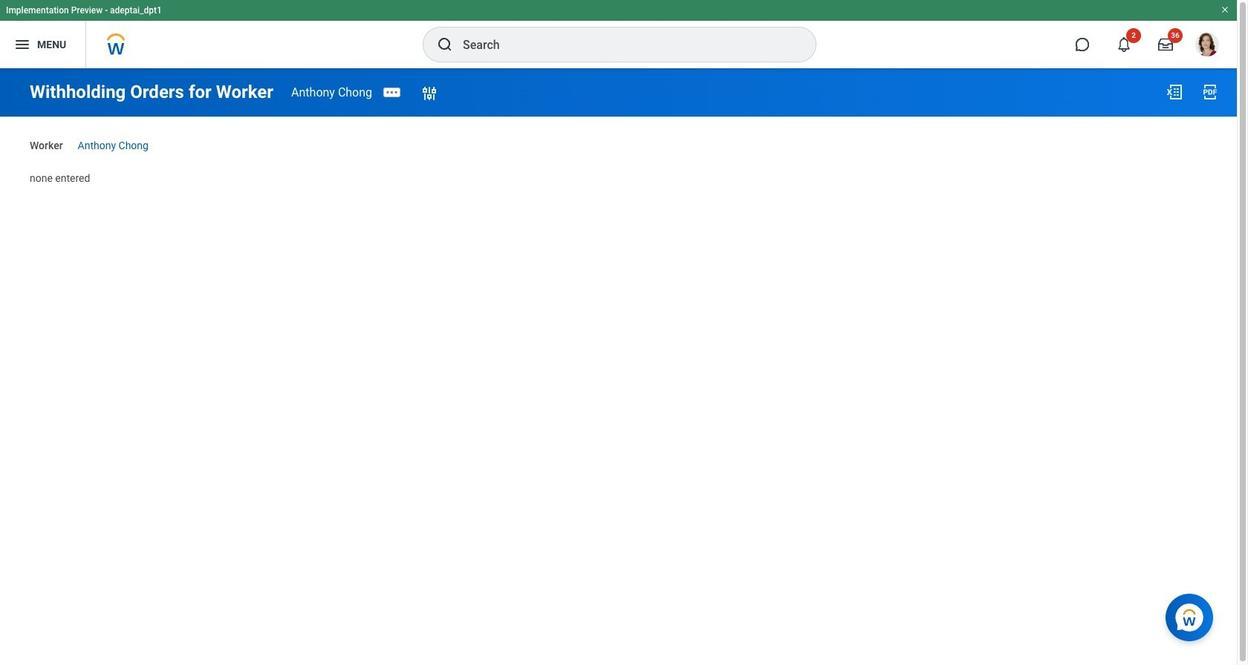 Task type: vqa. For each thing, say whether or not it's contained in the screenshot.
Date
no



Task type: describe. For each thing, give the bounding box(es) containing it.
export to excel image
[[1166, 83, 1184, 101]]

close environment banner image
[[1221, 5, 1230, 14]]

Search Workday  search field
[[463, 28, 786, 61]]

justify image
[[13, 36, 31, 54]]



Task type: locate. For each thing, give the bounding box(es) containing it.
notifications large image
[[1117, 37, 1132, 52]]

inbox large image
[[1159, 37, 1173, 52]]

search image
[[436, 36, 454, 54]]

profile logan mcneil image
[[1196, 33, 1220, 60]]

change selection image
[[421, 85, 439, 103]]

banner
[[0, 0, 1237, 68]]

main content
[[0, 68, 1237, 199]]

view printable version (pdf) image
[[1202, 83, 1220, 101]]



